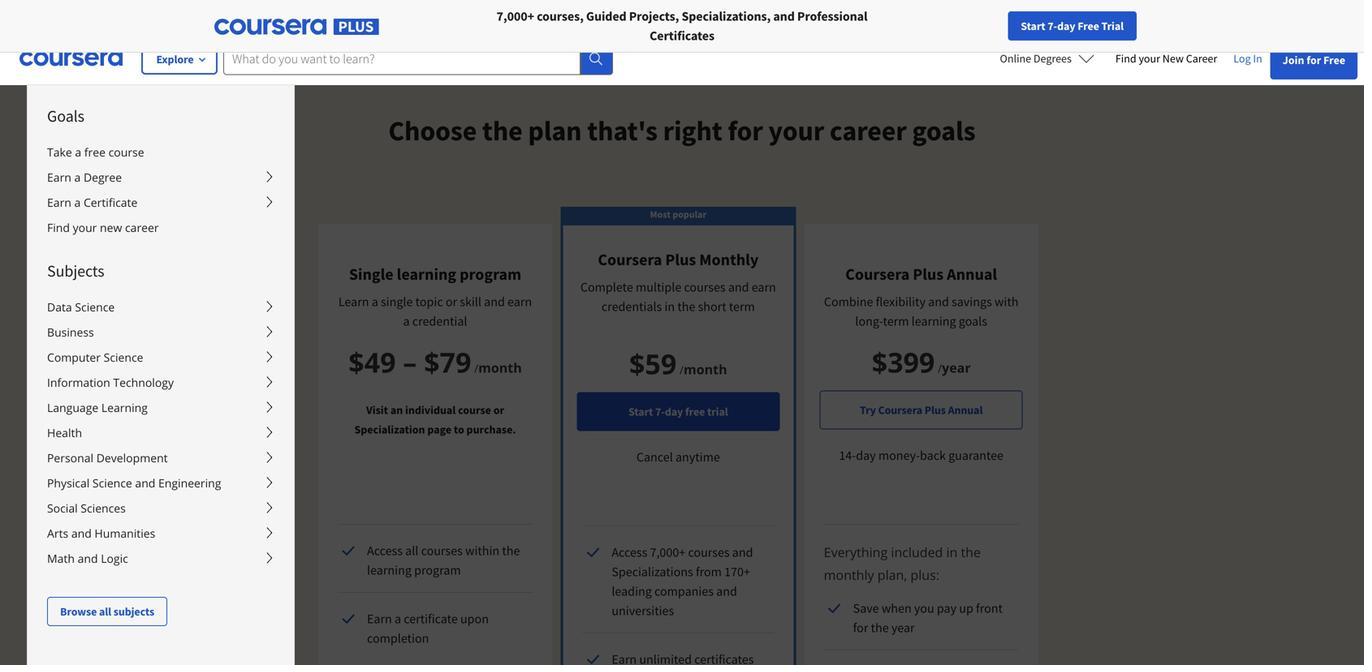 Task type: locate. For each thing, give the bounding box(es) containing it.
0 vertical spatial start
[[1021, 19, 1045, 33]]

1 horizontal spatial free
[[1324, 53, 1345, 67]]

goals for career
[[912, 113, 976, 148]]

subjects
[[113, 605, 154, 620]]

/ right $79
[[474, 361, 478, 376]]

earn down earn a degree
[[47, 195, 71, 210]]

guided
[[586, 8, 627, 24]]

7,000+ inside 7,000+ courses, guided projects, specializations, and professional certificates
[[497, 8, 534, 24]]

plus up "combine flexibility and savings with long-term learning goals"
[[913, 264, 944, 285]]

or up the purchase.
[[493, 403, 504, 418]]

year inside the "$399 / year"
[[942, 359, 971, 377]]

day left trial
[[665, 405, 683, 419]]

courses inside complete multiple courses and earn credentials in the short term
[[684, 279, 726, 296]]

year right $399
[[942, 359, 971, 377]]

7,000+ left courses,
[[497, 8, 534, 24]]

personal development button
[[28, 446, 294, 471]]

/ right $399
[[938, 361, 942, 376]]

earn inside complete multiple courses and earn credentials in the short term
[[752, 279, 776, 296]]

earn for earn a certificate
[[47, 195, 71, 210]]

1 vertical spatial course
[[458, 403, 491, 418]]

back
[[920, 448, 946, 464]]

science down personal development
[[93, 476, 132, 491]]

language learning
[[47, 400, 148, 416]]

monthly
[[824, 567, 874, 584]]

coursera image
[[19, 46, 123, 72]]

1 vertical spatial learning
[[912, 313, 956, 330]]

engineering
[[158, 476, 221, 491]]

start 7-day free trial
[[1021, 19, 1124, 33]]

group
[[0, 0, 1056, 666]]

coursera plus image
[[214, 19, 379, 35]]

1 vertical spatial 7,000+
[[650, 545, 686, 561]]

banner navigation
[[13, 0, 457, 32]]

7- up 'degrees'
[[1048, 19, 1057, 33]]

1 for from the left
[[240, 8, 258, 24]]

choose the plan that's right for your career goals
[[388, 113, 976, 148]]

close image
[[1004, 0, 1025, 15], [1004, 0, 1025, 15]]

a inside earn a certificate upon completion
[[395, 611, 401, 628]]

certificate
[[84, 195, 138, 210]]

earn a degree
[[47, 170, 122, 185]]

learning up the certificate
[[367, 563, 412, 579]]

/ for $59
[[680, 363, 684, 378]]

1 vertical spatial free
[[685, 405, 705, 419]]

a down earn a degree
[[74, 195, 81, 210]]

courses inside access 7,000+ courses and specializations from 170+ leading companies and universities
[[688, 545, 730, 561]]

save
[[853, 601, 879, 617]]

learning down "flexibility"
[[912, 313, 956, 330]]

a
[[75, 145, 81, 160], [74, 170, 81, 185], [74, 195, 81, 210], [372, 294, 378, 310], [403, 313, 410, 330], [395, 611, 401, 628]]

1 vertical spatial year
[[891, 620, 915, 637]]

the left short
[[677, 299, 695, 315]]

and left logic
[[78, 551, 98, 567]]

that's
[[587, 113, 658, 148]]

1 horizontal spatial career
[[830, 113, 907, 148]]

1 vertical spatial in
[[946, 544, 958, 561]]

start 7-day free trial
[[628, 405, 728, 419]]

annual
[[947, 264, 997, 285], [948, 403, 983, 418]]

individual
[[405, 403, 456, 418]]

a inside dropdown button
[[74, 195, 81, 210]]

0 vertical spatial science
[[75, 300, 115, 315]]

a left degree
[[74, 170, 81, 185]]

1 horizontal spatial course
[[458, 403, 491, 418]]

coursera
[[598, 250, 662, 270], [845, 264, 910, 285], [878, 403, 922, 418]]

specializations
[[612, 564, 693, 581]]

courses up short
[[684, 279, 726, 296]]

1 horizontal spatial for
[[853, 620, 868, 637]]

0 vertical spatial free
[[1078, 19, 1099, 33]]

term right short
[[729, 299, 755, 315]]

for right right
[[728, 113, 763, 148]]

in
[[1253, 51, 1262, 66]]

and up the 170+
[[732, 545, 753, 561]]

health button
[[28, 421, 294, 446]]

plus up 'back'
[[925, 403, 946, 418]]

computer
[[47, 350, 101, 365]]

a for certificate
[[395, 611, 401, 628]]

computer science
[[47, 350, 143, 365]]

1 horizontal spatial 7,000+
[[650, 545, 686, 561]]

with
[[995, 294, 1019, 310]]

for universities
[[240, 8, 324, 24]]

coursera up complete
[[598, 250, 662, 270]]

coursera plus annual
[[845, 264, 997, 285]]

courses left within
[[421, 543, 463, 559]]

coursera up "flexibility"
[[845, 264, 910, 285]]

1 vertical spatial goals
[[959, 313, 987, 330]]

in right included
[[946, 544, 958, 561]]

1 horizontal spatial or
[[493, 403, 504, 418]]

7- up cancel
[[655, 405, 665, 419]]

course inside visit an individual course or specialization page to purchase.
[[458, 403, 491, 418]]

0 horizontal spatial 7,000+
[[497, 8, 534, 24]]

1 horizontal spatial in
[[946, 544, 958, 561]]

2 vertical spatial for
[[853, 620, 868, 637]]

and down monthly
[[728, 279, 749, 296]]

earn down monthly
[[752, 279, 776, 296]]

0 vertical spatial learning
[[397, 264, 456, 285]]

2 vertical spatial earn
[[367, 611, 392, 628]]

savings
[[952, 294, 992, 310]]

1 horizontal spatial day
[[856, 448, 876, 464]]

and inside 7,000+ courses, guided projects, specializations, and professional certificates
[[773, 8, 795, 24]]

year
[[942, 359, 971, 377], [891, 620, 915, 637]]

data science button
[[28, 295, 294, 320]]

science inside dropdown button
[[93, 476, 132, 491]]

you
[[914, 601, 934, 617]]

complete multiple courses and earn credentials in the short term
[[580, 279, 776, 315]]

2 horizontal spatial for
[[1307, 53, 1321, 67]]

or inside visit an individual course or specialization page to purchase.
[[493, 403, 504, 418]]

earn for earn a certificate upon completion
[[367, 611, 392, 628]]

7,000+ up specializations
[[650, 545, 686, 561]]

month inside $49 – $79 / month
[[478, 359, 522, 377]]

0 vertical spatial 7,000+
[[497, 8, 534, 24]]

a inside popup button
[[74, 170, 81, 185]]

science up information technology
[[104, 350, 143, 365]]

access all courses within the learning program
[[367, 543, 520, 579]]

2 vertical spatial science
[[93, 476, 132, 491]]

free inside take a free course link
[[84, 145, 106, 160]]

and inside popup button
[[78, 551, 98, 567]]

in inside everything included in the monthly plan, plus:
[[946, 544, 958, 561]]

day inside start 7-day free trial button
[[665, 405, 683, 419]]

earn down take
[[47, 170, 71, 185]]

the right within
[[502, 543, 520, 559]]

0 horizontal spatial free
[[1078, 19, 1099, 33]]

earn inside earn a certificate upon completion
[[367, 611, 392, 628]]

try coursera plus annual
[[860, 403, 983, 418]]

0 horizontal spatial course
[[108, 145, 144, 160]]

1 horizontal spatial access
[[612, 545, 647, 561]]

math and logic button
[[28, 546, 294, 572]]

course inside explore menu 'element'
[[108, 145, 144, 160]]

the down save
[[871, 620, 889, 637]]

physical
[[47, 476, 90, 491]]

day for free
[[665, 405, 683, 419]]

access inside access 7,000+ courses and specializations from 170+ leading companies and universities
[[612, 545, 647, 561]]

$59 / month
[[629, 345, 727, 383]]

plus up multiple at the top left of page
[[665, 250, 696, 270]]

1 vertical spatial your
[[768, 113, 824, 148]]

earn inside dropdown button
[[47, 195, 71, 210]]

1 horizontal spatial month
[[684, 361, 727, 378]]

for right join
[[1307, 53, 1321, 67]]

1 horizontal spatial 7-
[[1048, 19, 1057, 33]]

trial
[[707, 405, 728, 419]]

data
[[47, 300, 72, 315]]

0 vertical spatial 7-
[[1048, 19, 1057, 33]]

the inside complete multiple courses and earn credentials in the short term
[[677, 299, 695, 315]]

or inside the learn a single topic or skill and earn a credential
[[446, 294, 457, 310]]

for left universities
[[240, 8, 258, 24]]

and right skill
[[484, 294, 505, 310]]

0 horizontal spatial career
[[125, 220, 159, 235]]

/ inside $59 / month
[[680, 363, 684, 378]]

0 vertical spatial day
[[1057, 19, 1075, 33]]

find inside explore menu 'element'
[[47, 220, 70, 235]]

1 vertical spatial career
[[125, 220, 159, 235]]

and down the 170+
[[716, 584, 737, 600]]

learning
[[101, 400, 148, 416]]

0 horizontal spatial all
[[99, 605, 111, 620]]

annual up guarantee
[[948, 403, 983, 418]]

month up trial
[[684, 361, 727, 378]]

personal development
[[47, 451, 168, 466]]

0 vertical spatial in
[[665, 299, 675, 315]]

0 horizontal spatial find
[[47, 220, 70, 235]]

1 vertical spatial day
[[665, 405, 683, 419]]

coursera inside try coursera plus annual button
[[878, 403, 922, 418]]

day
[[1057, 19, 1075, 33], [665, 405, 683, 419], [856, 448, 876, 464]]

1 vertical spatial all
[[99, 605, 111, 620]]

find down earn a certificate
[[47, 220, 70, 235]]

170+
[[724, 564, 750, 581]]

0 vertical spatial free
[[84, 145, 106, 160]]

2 vertical spatial your
[[73, 220, 97, 235]]

certificates
[[650, 28, 714, 44]]

join for free
[[1283, 53, 1345, 67]]

1 vertical spatial free
[[1324, 53, 1345, 67]]

1 vertical spatial earn
[[47, 195, 71, 210]]

month inside $59 / month
[[684, 361, 727, 378]]

day inside start 7-day free trial button
[[1057, 19, 1075, 33]]

completion
[[367, 631, 429, 647]]

goals
[[47, 106, 84, 126]]

0 horizontal spatial start
[[628, 405, 653, 419]]

0 horizontal spatial day
[[665, 405, 683, 419]]

0 horizontal spatial free
[[84, 145, 106, 160]]

information
[[47, 375, 110, 391]]

1 vertical spatial find
[[47, 220, 70, 235]]

for down save
[[853, 620, 868, 637]]

plus:
[[911, 567, 939, 584]]

access for access 7,000+ courses and specializations from 170+ leading companies and universities
[[612, 545, 647, 561]]

free left trial
[[1078, 19, 1099, 33]]

/ right $59
[[680, 363, 684, 378]]

a right learn
[[372, 294, 378, 310]]

term down "flexibility"
[[883, 313, 909, 330]]

2 horizontal spatial /
[[938, 361, 942, 376]]

1 vertical spatial or
[[493, 403, 504, 418]]

1 vertical spatial program
[[414, 563, 461, 579]]

0 horizontal spatial for
[[240, 8, 258, 24]]

0 horizontal spatial /
[[474, 361, 478, 376]]

day up 'degrees'
[[1057, 19, 1075, 33]]

most
[[650, 208, 671, 221]]

1 vertical spatial science
[[104, 350, 143, 365]]

0 horizontal spatial or
[[446, 294, 457, 310]]

1 horizontal spatial year
[[942, 359, 971, 377]]

subjects
[[47, 261, 104, 281]]

science
[[75, 300, 115, 315], [104, 350, 143, 365], [93, 476, 132, 491]]

1 horizontal spatial find
[[1116, 51, 1137, 66]]

0 horizontal spatial month
[[478, 359, 522, 377]]

1 horizontal spatial all
[[405, 543, 419, 559]]

coursera for coursera plus monthly
[[598, 250, 662, 270]]

or for course
[[493, 403, 504, 418]]

0 vertical spatial find
[[1116, 51, 1137, 66]]

/ inside the "$399 / year"
[[938, 361, 942, 376]]

visit
[[366, 403, 388, 418]]

science up business
[[75, 300, 115, 315]]

annual inside button
[[948, 403, 983, 418]]

a down single
[[403, 313, 410, 330]]

for for governments
[[350, 8, 368, 24]]

find down trial
[[1116, 51, 1137, 66]]

1 horizontal spatial /
[[680, 363, 684, 378]]

language
[[47, 400, 98, 416]]

courses up from
[[688, 545, 730, 561]]

free left trial
[[685, 405, 705, 419]]

1 vertical spatial 7-
[[655, 405, 665, 419]]

0 vertical spatial year
[[942, 359, 971, 377]]

log
[[1234, 51, 1251, 66]]

day left money-
[[856, 448, 876, 464]]

2 horizontal spatial day
[[1057, 19, 1075, 33]]

program up skill
[[460, 264, 521, 285]]

social sciences button
[[28, 496, 294, 521]]

7-
[[1048, 19, 1057, 33], [655, 405, 665, 419]]

for left governments
[[350, 8, 368, 24]]

a for degree
[[74, 170, 81, 185]]

all inside access all courses within the learning program
[[405, 543, 419, 559]]

access inside access all courses within the learning program
[[367, 543, 403, 559]]

start up online degrees
[[1021, 19, 1045, 33]]

7,000+ inside access 7,000+ courses and specializations from 170+ leading companies and universities
[[650, 545, 686, 561]]

earn right skill
[[508, 294, 532, 310]]

science for physical
[[93, 476, 132, 491]]

courses for multiple
[[684, 279, 726, 296]]

career inside find your new career link
[[125, 220, 159, 235]]

1 horizontal spatial for
[[350, 8, 368, 24]]

start up cancel
[[628, 405, 653, 419]]

all inside button
[[99, 605, 111, 620]]

single
[[381, 294, 413, 310]]

0 vertical spatial goals
[[912, 113, 976, 148]]

most popular
[[650, 208, 707, 221]]

for for universities
[[240, 8, 258, 24]]

information technology
[[47, 375, 174, 391]]

term inside complete multiple courses and earn credentials in the short term
[[729, 299, 755, 315]]

0 horizontal spatial year
[[891, 620, 915, 637]]

2 vertical spatial day
[[856, 448, 876, 464]]

health
[[47, 425, 82, 441]]

course up to
[[458, 403, 491, 418]]

a up completion
[[395, 611, 401, 628]]

learn a single topic or skill and earn a credential
[[338, 294, 532, 330]]

year inside save  when you pay up front for the year
[[891, 620, 915, 637]]

1 horizontal spatial free
[[685, 405, 705, 419]]

try coursera plus annual button
[[820, 391, 1023, 430]]

your inside explore menu 'element'
[[73, 220, 97, 235]]

7- for free
[[655, 405, 665, 419]]

program up the certificate
[[414, 563, 461, 579]]

0 horizontal spatial 7-
[[655, 405, 665, 419]]

menu item
[[0, 0, 1056, 666]]

1 horizontal spatial earn
[[752, 279, 776, 296]]

start for start 7-day free trial
[[628, 405, 653, 419]]

0 vertical spatial course
[[108, 145, 144, 160]]

businesses link
[[128, 0, 221, 32]]

earn
[[47, 170, 71, 185], [47, 195, 71, 210], [367, 611, 392, 628]]

$399
[[872, 343, 935, 381]]

0 vertical spatial earn
[[47, 170, 71, 185]]

0 vertical spatial annual
[[947, 264, 997, 285]]

1 horizontal spatial term
[[883, 313, 909, 330]]

$79
[[424, 343, 471, 381]]

new
[[1163, 51, 1184, 66]]

all left within
[[405, 543, 419, 559]]

year down when
[[891, 620, 915, 637]]

a for single
[[372, 294, 378, 310]]

money-
[[878, 448, 920, 464]]

earn up completion
[[367, 611, 392, 628]]

courses inside access all courses within the learning program
[[421, 543, 463, 559]]

find
[[1116, 51, 1137, 66], [47, 220, 70, 235]]

learning up 'topic'
[[397, 264, 456, 285]]

and down coursera plus annual at the top of page
[[928, 294, 949, 310]]

cancel
[[636, 449, 673, 466]]

1 vertical spatial annual
[[948, 403, 983, 418]]

1 vertical spatial for
[[728, 113, 763, 148]]

projects,
[[629, 8, 679, 24]]

0 horizontal spatial access
[[367, 543, 403, 559]]

0 horizontal spatial your
[[73, 220, 97, 235]]

single
[[349, 264, 394, 285]]

upon
[[460, 611, 489, 628]]

course up degree
[[108, 145, 144, 160]]

or for topic
[[446, 294, 457, 310]]

access
[[367, 543, 403, 559], [612, 545, 647, 561]]

2 vertical spatial learning
[[367, 563, 412, 579]]

start
[[1021, 19, 1045, 33], [628, 405, 653, 419]]

a right take
[[75, 145, 81, 160]]

courses
[[684, 279, 726, 296], [421, 543, 463, 559], [688, 545, 730, 561]]

free right join
[[1324, 53, 1345, 67]]

term
[[729, 299, 755, 315], [883, 313, 909, 330]]

coursera right try
[[878, 403, 922, 418]]

access 7,000+ courses and specializations from 170+ leading companies and universities
[[612, 545, 753, 620]]

earn for earn a degree
[[47, 170, 71, 185]]

the
[[482, 113, 523, 148], [677, 299, 695, 315], [502, 543, 520, 559], [961, 544, 981, 561], [871, 620, 889, 637]]

the right included
[[961, 544, 981, 561]]

0 horizontal spatial term
[[729, 299, 755, 315]]

None search field
[[223, 43, 613, 75]]

single learning program
[[349, 264, 521, 285]]

0 vertical spatial or
[[446, 294, 457, 310]]

math and logic
[[47, 551, 128, 567]]

0 vertical spatial all
[[405, 543, 419, 559]]

0 horizontal spatial in
[[665, 299, 675, 315]]

course for individual
[[458, 403, 491, 418]]

in down multiple at the top left of page
[[665, 299, 675, 315]]

0 horizontal spatial earn
[[508, 294, 532, 310]]

businesses
[[152, 8, 214, 24]]

and left professional on the top right of the page
[[773, 8, 795, 24]]

goals inside "combine flexibility and savings with long-term learning goals"
[[959, 313, 987, 330]]

0 vertical spatial your
[[1139, 51, 1160, 66]]

$399 / year
[[872, 343, 971, 381]]

1 vertical spatial start
[[628, 405, 653, 419]]

and inside the learn a single topic or skill and earn a credential
[[484, 294, 505, 310]]

month right $79
[[478, 359, 522, 377]]

2 horizontal spatial your
[[1139, 51, 1160, 66]]

earn inside popup button
[[47, 170, 71, 185]]

2 for from the left
[[350, 8, 368, 24]]

1 horizontal spatial start
[[1021, 19, 1045, 33]]

join
[[1283, 53, 1304, 67]]

annual up savings
[[947, 264, 997, 285]]

courses for all
[[421, 543, 463, 559]]

free up degree
[[84, 145, 106, 160]]

1 horizontal spatial your
[[768, 113, 824, 148]]

or left skill
[[446, 294, 457, 310]]

free inside start 7-day free trial button
[[685, 405, 705, 419]]

all right browse
[[99, 605, 111, 620]]



Task type: vqa. For each thing, say whether or not it's contained in the screenshot.
courses related to all
yes



Task type: describe. For each thing, give the bounding box(es) containing it.
coursera plus monthly
[[598, 250, 759, 270]]

personal
[[47, 451, 93, 466]]

social
[[47, 501, 78, 516]]

flexibility
[[876, 294, 926, 310]]

business button
[[28, 320, 294, 345]]

What do you want to learn? text field
[[223, 43, 581, 75]]

multiple
[[636, 279, 681, 296]]

in inside complete multiple courses and earn credentials in the short term
[[665, 299, 675, 315]]

visit an individual course or specialization page to purchase.
[[354, 403, 516, 437]]

technology
[[113, 375, 174, 391]]

sciences
[[81, 501, 126, 516]]

7- for free
[[1048, 19, 1057, 33]]

14-
[[839, 448, 856, 464]]

within
[[465, 543, 500, 559]]

explore button
[[142, 45, 217, 74]]

choose
[[388, 113, 477, 148]]

anytime
[[676, 449, 720, 466]]

coursera for coursera plus annual
[[845, 264, 910, 285]]

the inside save  when you pay up front for the year
[[871, 620, 889, 637]]

earn a certificate button
[[28, 190, 294, 215]]

information technology button
[[28, 370, 294, 395]]

log in
[[1234, 51, 1262, 66]]

save  when you pay up front for the year
[[853, 601, 1003, 637]]

$49
[[349, 343, 396, 381]]

browse
[[60, 605, 97, 620]]

courses for 7,000+
[[688, 545, 730, 561]]

start 7-day free trial button
[[577, 393, 780, 432]]

a for free
[[75, 145, 81, 160]]

plan
[[528, 113, 582, 148]]

the inside everything included in the monthly plan, plus:
[[961, 544, 981, 561]]

and down development
[[135, 476, 155, 491]]

long-
[[855, 313, 883, 330]]

plus for annual
[[913, 264, 944, 285]]

to
[[454, 423, 464, 437]]

browse all subjects
[[60, 605, 154, 620]]

arts
[[47, 526, 68, 542]]

0 horizontal spatial for
[[728, 113, 763, 148]]

–
[[403, 343, 417, 381]]

combine flexibility and savings with long-term learning goals
[[824, 294, 1019, 330]]

data science
[[47, 300, 115, 315]]

/ for $399
[[938, 361, 942, 376]]

learning inside access all courses within the learning program
[[367, 563, 412, 579]]

page
[[427, 423, 452, 437]]

find for find your new career
[[47, 220, 70, 235]]

short
[[698, 299, 726, 315]]

specializations,
[[682, 8, 771, 24]]

credential
[[412, 313, 467, 330]]

leading
[[612, 584, 652, 600]]

0 vertical spatial career
[[830, 113, 907, 148]]

0 vertical spatial for
[[1307, 53, 1321, 67]]

all for subjects
[[99, 605, 111, 620]]

included
[[891, 544, 943, 561]]

arts and humanities button
[[28, 521, 294, 546]]

$59
[[629, 345, 677, 383]]

for governments
[[350, 8, 444, 24]]

front
[[976, 601, 1003, 617]]

earn inside the learn a single topic or skill and earn a credential
[[508, 294, 532, 310]]

/ inside $49 – $79 / month
[[474, 361, 478, 376]]

everything
[[824, 544, 888, 561]]

the left plan in the top left of the page
[[482, 113, 523, 148]]

and inside "combine flexibility and savings with long-term learning goals"
[[928, 294, 949, 310]]

term inside "combine flexibility and savings with long-term learning goals"
[[883, 313, 909, 330]]

language learning button
[[28, 395, 294, 421]]

start for start 7-day free trial
[[1021, 19, 1045, 33]]

earn a degree button
[[28, 165, 294, 190]]

and inside complete multiple courses and earn credentials in the short term
[[728, 279, 749, 296]]

0 vertical spatial program
[[460, 264, 521, 285]]

join for free link
[[1270, 41, 1358, 80]]

the inside access all courses within the learning program
[[502, 543, 520, 559]]

online
[[1000, 51, 1031, 66]]

free inside button
[[1078, 19, 1099, 33]]

program inside access all courses within the learning program
[[414, 563, 461, 579]]

explore menu element
[[28, 85, 294, 627]]

earn a certificate
[[47, 195, 138, 210]]

take a free course link
[[28, 140, 294, 165]]

take
[[47, 145, 72, 160]]

science for computer
[[104, 350, 143, 365]]

plan,
[[878, 567, 907, 584]]

right
[[663, 113, 722, 148]]

plus for monthly
[[665, 250, 696, 270]]

credentials
[[602, 299, 662, 315]]

your for find your new career
[[73, 220, 97, 235]]

purchase.
[[467, 423, 516, 437]]

$49 – $79 / month
[[349, 343, 522, 381]]

skill
[[460, 294, 481, 310]]

day for free
[[1057, 19, 1075, 33]]

start 7-day free trial button
[[1008, 11, 1137, 41]]

all for courses
[[405, 543, 419, 559]]

and right arts
[[71, 526, 92, 542]]

professional
[[797, 8, 868, 24]]

universities
[[612, 603, 674, 620]]

find your new career
[[1116, 51, 1217, 66]]

for inside save  when you pay up front for the year
[[853, 620, 868, 637]]

plus inside button
[[925, 403, 946, 418]]

companies
[[654, 584, 714, 600]]

logic
[[101, 551, 128, 567]]

7,000+ courses, guided projects, specializations, and professional certificates
[[497, 8, 868, 44]]

an
[[390, 403, 403, 418]]

science for data
[[75, 300, 115, 315]]

group containing goals
[[0, 0, 1056, 666]]

access for access all courses within the learning program
[[367, 543, 403, 559]]

humanities
[[95, 526, 155, 542]]

course for free
[[108, 145, 144, 160]]

from
[[696, 564, 722, 581]]

learning inside "combine flexibility and savings with long-term learning goals"
[[912, 313, 956, 330]]

cancel anytime
[[636, 449, 720, 466]]

degree
[[84, 170, 122, 185]]

close image
[[283, 74, 304, 95]]

topic
[[415, 294, 443, 310]]

a for certificate
[[74, 195, 81, 210]]

your for find your new career
[[1139, 51, 1160, 66]]

goals for learning
[[959, 313, 987, 330]]

degrees
[[1034, 51, 1072, 66]]

find for find your new career
[[1116, 51, 1137, 66]]

complete
[[580, 279, 633, 296]]

find your new career link
[[28, 215, 294, 240]]

business
[[47, 325, 94, 340]]



